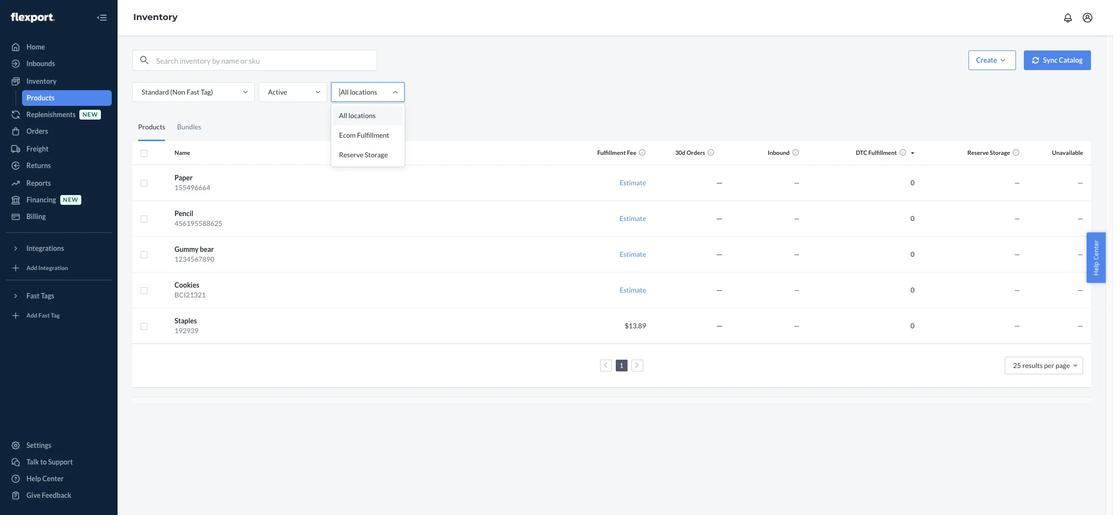 Task type: locate. For each thing, give the bounding box(es) containing it.
30d orders
[[676, 149, 705, 156]]

1 vertical spatial locations
[[349, 111, 376, 120]]

square image left cookies
[[140, 287, 148, 295]]

talk
[[26, 458, 39, 466]]

new for financing
[[63, 196, 78, 204]]

0 for bci21321
[[911, 285, 915, 294]]

fast left 'tag)'
[[187, 88, 199, 96]]

0 vertical spatial products
[[27, 94, 54, 102]]

25
[[1014, 361, 1022, 369]]

1 add from the top
[[26, 264, 37, 272]]

billing
[[26, 212, 46, 221]]

sync catalog
[[1044, 56, 1083, 64]]

storage
[[990, 149, 1011, 156], [365, 150, 388, 159]]

1 vertical spatial help center
[[26, 474, 64, 483]]

3 square image from the top
[[140, 287, 148, 295]]

estimate link for bci21321
[[620, 285, 646, 294]]

1 ― from the top
[[716, 178, 723, 186]]

square image left gummy
[[140, 251, 148, 259]]

1 horizontal spatial orders
[[687, 149, 705, 156]]

0 vertical spatial center
[[1092, 240, 1101, 260]]

0
[[911, 178, 915, 186], [911, 214, 915, 222], [911, 250, 915, 258], [911, 285, 915, 294], [911, 321, 915, 330]]

orders up freight
[[26, 127, 48, 135]]

staples 192939
[[175, 316, 199, 335]]

4 0 from the top
[[911, 285, 915, 294]]

estimate link for 1234567890
[[620, 250, 646, 258]]

add left integration
[[26, 264, 37, 272]]

fast tags
[[26, 292, 54, 300]]

0 horizontal spatial inventory link
[[6, 74, 112, 89]]

1 estimate link from the top
[[620, 178, 646, 186]]

square image left the staples
[[140, 322, 148, 330]]

1 0 from the top
[[911, 178, 915, 186]]

1 vertical spatial inventory
[[26, 77, 57, 85]]

5 0 from the top
[[911, 321, 915, 330]]

3 estimate link from the top
[[620, 250, 646, 258]]

1 vertical spatial new
[[63, 196, 78, 204]]

1 link
[[618, 361, 626, 369]]

square image left pencil at the top of page
[[140, 215, 148, 223]]

1 vertical spatial all
[[339, 111, 347, 120]]

1 horizontal spatial reserve
[[968, 149, 989, 156]]

1 horizontal spatial help center
[[1092, 240, 1101, 275]]

3 estimate from the top
[[620, 250, 646, 258]]

new down reports link on the left top of the page
[[63, 196, 78, 204]]

0 horizontal spatial help
[[26, 474, 41, 483]]

reserve storage
[[968, 149, 1011, 156], [339, 150, 388, 159]]

cookies
[[175, 281, 199, 289]]

― for 192939
[[716, 321, 723, 330]]

1 horizontal spatial storage
[[990, 149, 1011, 156]]

orders right 30d in the top right of the page
[[687, 149, 705, 156]]

standard
[[142, 88, 169, 96]]

2 vertical spatial fast
[[38, 312, 50, 319]]

settings
[[26, 441, 51, 449]]

square image for staples
[[140, 322, 148, 330]]

feedback
[[42, 491, 71, 499]]

settings link
[[6, 438, 112, 453]]

unavailable
[[1052, 149, 1084, 156]]

2 horizontal spatial fulfillment
[[869, 149, 897, 156]]

0 vertical spatial fast
[[187, 88, 199, 96]]

1 vertical spatial add
[[26, 312, 37, 319]]

estimate link
[[620, 178, 646, 186], [620, 214, 646, 222], [620, 250, 646, 258], [620, 285, 646, 294]]

help center inside "help center" button
[[1092, 240, 1101, 275]]

1 vertical spatial help
[[26, 474, 41, 483]]

0 horizontal spatial reserve storage
[[339, 150, 388, 159]]

tag
[[51, 312, 60, 319]]

square image left "name"
[[140, 149, 148, 157]]

0 vertical spatial inventory
[[133, 12, 178, 23]]

2 square image from the top
[[140, 251, 148, 259]]

ecom
[[339, 131, 356, 139]]

fulfillment
[[357, 131, 389, 139], [598, 149, 626, 156], [869, 149, 897, 156]]

1 vertical spatial orders
[[687, 149, 705, 156]]

tag)
[[201, 88, 213, 96]]

center
[[1092, 240, 1101, 260], [42, 474, 64, 483]]

inbounds link
[[6, 56, 112, 72]]

tags
[[41, 292, 54, 300]]

locations
[[350, 88, 377, 96], [349, 111, 376, 120]]

reserve
[[968, 149, 989, 156], [339, 150, 364, 159]]

square image for cookies
[[140, 287, 148, 295]]

add down fast tags
[[26, 312, 37, 319]]

square image left paper
[[140, 179, 148, 187]]

0 horizontal spatial fulfillment
[[357, 131, 389, 139]]

help center inside help center link
[[26, 474, 64, 483]]

chevron right image
[[635, 362, 640, 369]]

― for 155496664
[[716, 178, 723, 186]]

0 horizontal spatial storage
[[365, 150, 388, 159]]

fulfillment left fee
[[598, 149, 626, 156]]

2 0 from the top
[[911, 214, 915, 222]]

help center
[[1092, 240, 1101, 275], [26, 474, 64, 483]]

inventory
[[133, 12, 178, 23], [26, 77, 57, 85]]

estimate for 456195588625
[[620, 214, 646, 222]]

fulfillment right "dtc"
[[869, 149, 897, 156]]

products down standard
[[138, 122, 165, 131]]

new
[[83, 111, 98, 118], [63, 196, 78, 204]]

1 horizontal spatial reserve storage
[[968, 149, 1011, 156]]

new for replenishments
[[83, 111, 98, 118]]

456195588625
[[175, 219, 222, 227]]

25 results per page option
[[1014, 361, 1070, 369]]

1 horizontal spatial new
[[83, 111, 98, 118]]

all locations
[[341, 88, 377, 96], [339, 111, 376, 120]]

1 horizontal spatial help
[[1092, 261, 1101, 275]]

orders inside "link"
[[26, 127, 48, 135]]

flexport logo image
[[11, 13, 55, 22]]

open notifications image
[[1063, 12, 1074, 24]]

0 horizontal spatial orders
[[26, 127, 48, 135]]

4 estimate link from the top
[[620, 285, 646, 294]]

0 vertical spatial all locations
[[341, 88, 377, 96]]

home
[[26, 43, 45, 51]]

square image
[[140, 149, 148, 157], [140, 251, 148, 259], [140, 287, 148, 295], [140, 322, 148, 330]]

square image
[[140, 179, 148, 187], [140, 215, 148, 223]]

fulfillment for ecom fulfillment
[[357, 131, 389, 139]]

fast
[[187, 88, 199, 96], [26, 292, 40, 300], [38, 312, 50, 319]]

4 ― from the top
[[716, 285, 723, 294]]

1 horizontal spatial center
[[1092, 240, 1101, 260]]

add fast tag
[[26, 312, 60, 319]]

open account menu image
[[1082, 12, 1094, 24]]

gummy bear 1234567890
[[175, 245, 214, 263]]

1 horizontal spatial products
[[138, 122, 165, 131]]

help center link
[[6, 471, 112, 487]]

1 square image from the top
[[140, 179, 148, 187]]

pencil 456195588625
[[175, 209, 222, 227]]

to
[[40, 458, 47, 466]]

create
[[977, 56, 997, 64]]

0 vertical spatial inventory link
[[133, 12, 178, 23]]

estimate
[[620, 178, 646, 186], [620, 214, 646, 222], [620, 250, 646, 258], [620, 285, 646, 294]]

bundles
[[177, 122, 201, 131]]

2 square image from the top
[[140, 215, 148, 223]]

help
[[1092, 261, 1101, 275], [26, 474, 41, 483]]

4 square image from the top
[[140, 322, 148, 330]]

fast left tags
[[26, 292, 40, 300]]

products up replenishments
[[27, 94, 54, 102]]

1 vertical spatial square image
[[140, 215, 148, 223]]

give feedback button
[[6, 488, 112, 503]]

0 horizontal spatial new
[[63, 196, 78, 204]]

0 vertical spatial square image
[[140, 179, 148, 187]]

1 vertical spatial all locations
[[339, 111, 376, 120]]

4 estimate from the top
[[620, 285, 646, 294]]

0 vertical spatial add
[[26, 264, 37, 272]]

0 horizontal spatial reserve
[[339, 150, 364, 159]]

1 estimate from the top
[[620, 178, 646, 186]]

add integration
[[26, 264, 68, 272]]

3 ― from the top
[[716, 250, 723, 258]]

2 add from the top
[[26, 312, 37, 319]]

fulfillment right ecom
[[357, 131, 389, 139]]

new down products link
[[83, 111, 98, 118]]

0 vertical spatial new
[[83, 111, 98, 118]]

standard (non fast tag)
[[142, 88, 213, 96]]

orders
[[26, 127, 48, 135], [687, 149, 705, 156]]

0 vertical spatial orders
[[26, 127, 48, 135]]

—
[[794, 178, 800, 186], [1015, 178, 1020, 186], [1078, 178, 1084, 186], [794, 214, 800, 222], [1015, 214, 1020, 222], [1078, 214, 1084, 222], [794, 250, 800, 258], [1015, 250, 1020, 258], [1078, 250, 1084, 258], [794, 285, 800, 294], [1015, 285, 1020, 294], [1078, 285, 1084, 294], [794, 321, 800, 330], [1015, 321, 1020, 330], [1078, 321, 1084, 330]]

3 0 from the top
[[911, 250, 915, 258]]

0 vertical spatial help center
[[1092, 240, 1101, 275]]

fast left tag
[[38, 312, 50, 319]]

2 estimate link from the top
[[620, 214, 646, 222]]

1 vertical spatial fast
[[26, 292, 40, 300]]

estimate link for 155496664
[[620, 178, 646, 186]]

1 horizontal spatial inventory link
[[133, 12, 178, 23]]

give
[[26, 491, 41, 499]]

all
[[341, 88, 349, 96], [339, 111, 347, 120]]

give feedback
[[26, 491, 71, 499]]

add
[[26, 264, 37, 272], [26, 312, 37, 319]]

chevron left image
[[604, 362, 608, 369]]

0 horizontal spatial center
[[42, 474, 64, 483]]

5 ― from the top
[[716, 321, 723, 330]]

ecom fulfillment
[[339, 131, 389, 139]]

2 estimate from the top
[[620, 214, 646, 222]]

0 horizontal spatial help center
[[26, 474, 64, 483]]

fulfillment fee
[[598, 149, 637, 156]]

active
[[268, 88, 287, 96]]

2 ― from the top
[[716, 214, 723, 222]]

0 vertical spatial help
[[1092, 261, 1101, 275]]

―
[[716, 178, 723, 186], [716, 214, 723, 222], [716, 250, 723, 258], [716, 285, 723, 294], [716, 321, 723, 330]]



Task type: vqa. For each thing, say whether or not it's contained in the screenshot.
Add for Add Fast Tag
yes



Task type: describe. For each thing, give the bounding box(es) containing it.
close navigation image
[[96, 12, 108, 24]]

orders link
[[6, 124, 112, 139]]

estimate for bci21321
[[620, 285, 646, 294]]

integrations button
[[6, 241, 112, 256]]

estimate for 155496664
[[620, 178, 646, 186]]

talk to support
[[26, 458, 73, 466]]

192939
[[175, 326, 199, 335]]

dtc
[[856, 149, 868, 156]]

square image for 155496664
[[140, 179, 148, 187]]

dtc fulfillment
[[856, 149, 897, 156]]

30d
[[676, 149, 686, 156]]

estimate link for 456195588625
[[620, 214, 646, 222]]

1 vertical spatial inventory link
[[6, 74, 112, 89]]

fee
[[627, 149, 637, 156]]

0 for 456195588625
[[911, 214, 915, 222]]

returns link
[[6, 158, 112, 174]]

sync catalog button
[[1024, 50, 1091, 70]]

fast tags button
[[6, 288, 112, 304]]

Search inventory by name or sku text field
[[156, 50, 377, 70]]

0 for 155496664
[[911, 178, 915, 186]]

0 horizontal spatial inventory
[[26, 77, 57, 85]]

products link
[[22, 90, 112, 106]]

square image for 456195588625
[[140, 215, 148, 223]]

paper
[[175, 173, 193, 182]]

integration
[[38, 264, 68, 272]]

inbound
[[768, 149, 790, 156]]

1 horizontal spatial inventory
[[133, 12, 178, 23]]

add for add fast tag
[[26, 312, 37, 319]]

cookies bci21321
[[175, 281, 206, 299]]

square image for gummy
[[140, 251, 148, 259]]

help center button
[[1087, 232, 1106, 283]]

1 vertical spatial products
[[138, 122, 165, 131]]

0 vertical spatial all
[[341, 88, 349, 96]]

fast inside dropdown button
[[26, 292, 40, 300]]

reports link
[[6, 175, 112, 191]]

billing link
[[6, 209, 112, 224]]

1 square image from the top
[[140, 149, 148, 157]]

0 for 1234567890
[[911, 250, 915, 258]]

home link
[[6, 39, 112, 55]]

155496664
[[175, 183, 210, 191]]

returns
[[26, 161, 51, 170]]

integrations
[[26, 244, 64, 252]]

support
[[48, 458, 73, 466]]

create button
[[969, 50, 1017, 70]]

― for 456195588625
[[716, 214, 723, 222]]

results
[[1023, 361, 1043, 369]]

― for bci21321
[[716, 285, 723, 294]]

gummy
[[175, 245, 199, 253]]

pencil
[[175, 209, 193, 217]]

0 horizontal spatial products
[[27, 94, 54, 102]]

fulfillment for dtc fulfillment
[[869, 149, 897, 156]]

reports
[[26, 179, 51, 187]]

inbounds
[[26, 59, 55, 68]]

0 for 192939
[[911, 321, 915, 330]]

sync alt image
[[1033, 57, 1040, 64]]

help inside button
[[1092, 261, 1101, 275]]

add for add integration
[[26, 264, 37, 272]]

page
[[1056, 361, 1070, 369]]

freight link
[[6, 141, 112, 157]]

freight
[[26, 145, 49, 153]]

talk to support button
[[6, 454, 112, 470]]

sync
[[1044, 56, 1058, 64]]

add fast tag link
[[6, 308, 112, 323]]

catalog
[[1059, 56, 1083, 64]]

replenishments
[[26, 110, 76, 119]]

0 vertical spatial locations
[[350, 88, 377, 96]]

bear
[[200, 245, 214, 253]]

center inside button
[[1092, 240, 1101, 260]]

$13.89
[[625, 321, 646, 330]]

estimate for 1234567890
[[620, 250, 646, 258]]

name
[[175, 149, 190, 156]]

bci21321
[[175, 290, 206, 299]]

staples
[[175, 316, 197, 325]]

(non
[[170, 88, 185, 96]]

paper 155496664
[[175, 173, 210, 191]]

25 results per page
[[1014, 361, 1070, 369]]

1234567890
[[175, 255, 214, 263]]

― for 1234567890
[[716, 250, 723, 258]]

financing
[[26, 196, 56, 204]]

1 vertical spatial center
[[42, 474, 64, 483]]

1 horizontal spatial fulfillment
[[598, 149, 626, 156]]

per
[[1045, 361, 1055, 369]]

add integration link
[[6, 260, 112, 276]]

1
[[620, 361, 624, 369]]



